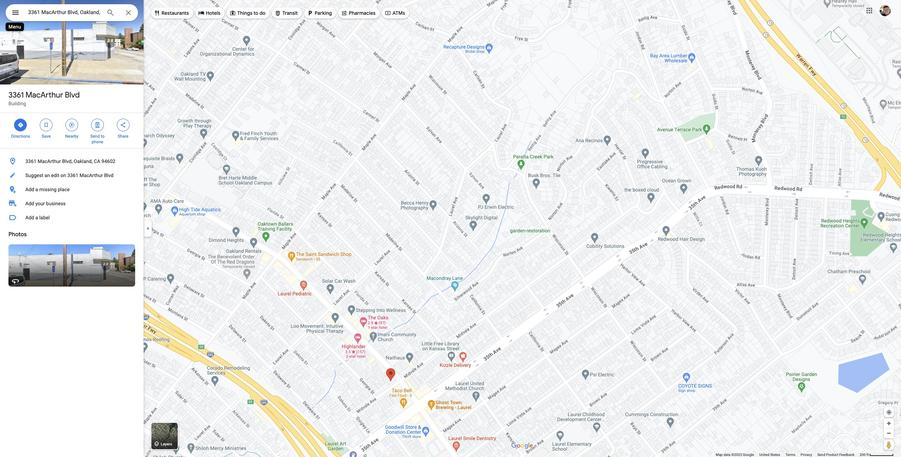 Task type: locate. For each thing, give the bounding box(es) containing it.
1 horizontal spatial blvd
[[104, 173, 114, 178]]

privacy
[[801, 453, 813, 457]]

add for add a label
[[25, 215, 34, 221]]

1 vertical spatial a
[[35, 215, 38, 221]]

add down suggest
[[25, 187, 34, 192]]

1 vertical spatial blvd
[[104, 173, 114, 178]]

send to phone
[[90, 134, 105, 144]]

suggest
[[25, 173, 43, 178]]


[[120, 121, 126, 129]]

0 vertical spatial send
[[90, 134, 100, 139]]

terms
[[786, 453, 796, 457]]

macarthur down ca
[[80, 173, 103, 178]]

photos
[[8, 231, 27, 238]]

1 vertical spatial send
[[818, 453, 826, 457]]

send left product at the bottom right
[[818, 453, 826, 457]]

a left label
[[35, 215, 38, 221]]

1 horizontal spatial to
[[254, 10, 259, 16]]

footer containing map data ©2023 google
[[716, 453, 860, 457]]

 transit
[[275, 9, 298, 17]]

2 vertical spatial 3361
[[67, 173, 78, 178]]

google
[[744, 453, 755, 457]]

3 add from the top
[[25, 215, 34, 221]]

2 a from the top
[[35, 215, 38, 221]]

to
[[254, 10, 259, 16], [101, 134, 105, 139]]

macarthur up an
[[38, 159, 61, 164]]

macarthur for blvd
[[26, 90, 63, 100]]

macarthur up building
[[26, 90, 63, 100]]

3361 MacArthur Blvd, Oakland, CA 94602 field
[[6, 4, 138, 21]]

add inside button
[[25, 215, 34, 221]]

send
[[90, 134, 100, 139], [818, 453, 826, 457]]

add a missing place button
[[0, 182, 144, 197]]

states
[[771, 453, 781, 457]]

to inside "send to phone"
[[101, 134, 105, 139]]

3361 for blvd
[[8, 90, 24, 100]]

0 vertical spatial a
[[35, 187, 38, 192]]

94602
[[102, 159, 115, 164]]

your
[[35, 201, 45, 206]]

3361
[[8, 90, 24, 100], [25, 159, 36, 164], [67, 173, 78, 178]]

add inside button
[[25, 187, 34, 192]]

3361 macarthur blvd, oakland, ca 94602 button
[[0, 154, 144, 168]]

0 horizontal spatial to
[[101, 134, 105, 139]]

building
[[8, 101, 26, 106]]

blvd inside button
[[104, 173, 114, 178]]

2 add from the top
[[25, 201, 34, 206]]

to up phone
[[101, 134, 105, 139]]

0 vertical spatial add
[[25, 187, 34, 192]]

0 horizontal spatial blvd
[[65, 90, 80, 100]]

1 vertical spatial add
[[25, 201, 34, 206]]

1 horizontal spatial 3361
[[25, 159, 36, 164]]

feedback
[[840, 453, 855, 457]]

macarthur for blvd,
[[38, 159, 61, 164]]

2 vertical spatial add
[[25, 215, 34, 221]]


[[198, 9, 205, 17]]

add for add a missing place
[[25, 187, 34, 192]]

transit
[[283, 10, 298, 16]]

terms button
[[786, 453, 796, 457]]

send up phone
[[90, 134, 100, 139]]

none field inside 3361 macarthur blvd, oakland, ca 94602 field
[[28, 8, 101, 17]]

send inside "send to phone"
[[90, 134, 100, 139]]

1 vertical spatial macarthur
[[38, 159, 61, 164]]


[[275, 9, 281, 17]]

0 vertical spatial macarthur
[[26, 90, 63, 100]]

a
[[35, 187, 38, 192], [35, 215, 38, 221]]

add your business
[[25, 201, 66, 206]]

add left your
[[25, 201, 34, 206]]

blvd inside 3361 macarthur blvd building
[[65, 90, 80, 100]]

label
[[39, 215, 50, 221]]

3361 inside the 3361 macarthur blvd, oakland, ca 94602 button
[[25, 159, 36, 164]]

add left label
[[25, 215, 34, 221]]

layers
[[161, 442, 172, 447]]

map data ©2023 google
[[716, 453, 755, 457]]

©2023
[[732, 453, 743, 457]]

blvd up the 
[[65, 90, 80, 100]]

pharmacies
[[349, 10, 376, 16]]

send inside button
[[818, 453, 826, 457]]

0 vertical spatial to
[[254, 10, 259, 16]]


[[385, 9, 391, 17]]

0 horizontal spatial 3361
[[8, 90, 24, 100]]

1 a from the top
[[35, 187, 38, 192]]

atms
[[393, 10, 405, 16]]

a inside button
[[35, 187, 38, 192]]

add your business link
[[0, 197, 144, 211]]

200 ft
[[860, 453, 870, 457]]

None field
[[28, 8, 101, 17]]

share
[[118, 134, 129, 139]]

directions
[[11, 134, 30, 139]]

footer inside the google maps element
[[716, 453, 860, 457]]

show street view coverage image
[[885, 440, 895, 450]]

footer
[[716, 453, 860, 457]]

to left do
[[254, 10, 259, 16]]

2 horizontal spatial 3361
[[67, 173, 78, 178]]

blvd down 94602
[[104, 173, 114, 178]]

restaurants
[[162, 10, 189, 16]]

ca
[[94, 159, 100, 164]]

3361 right the on at the left top of page
[[67, 173, 78, 178]]

place
[[58, 187, 70, 192]]


[[341, 9, 348, 17]]

macarthur inside 3361 macarthur blvd building
[[26, 90, 63, 100]]

map
[[716, 453, 723, 457]]

add
[[25, 187, 34, 192], [25, 201, 34, 206], [25, 215, 34, 221]]

a left missing
[[35, 187, 38, 192]]

 button
[[6, 4, 25, 23]]

send product feedback
[[818, 453, 855, 457]]

edit
[[51, 173, 59, 178]]

send product feedback button
[[818, 453, 855, 457]]

on
[[61, 173, 66, 178]]

3361 inside 3361 macarthur blvd building
[[8, 90, 24, 100]]

a inside button
[[35, 215, 38, 221]]

 atms
[[385, 9, 405, 17]]

add a missing place
[[25, 187, 70, 192]]

 search field
[[6, 4, 138, 23]]

0 vertical spatial 3361
[[8, 90, 24, 100]]

3361 macarthur blvd, oakland, ca 94602
[[25, 159, 115, 164]]

collapse side panel image
[[144, 225, 152, 232]]

1 horizontal spatial send
[[818, 453, 826, 457]]

phone
[[92, 139, 103, 144]]

 pharmacies
[[341, 9, 376, 17]]

actions for 3361 macarthur blvd region
[[0, 113, 144, 148]]

macarthur
[[26, 90, 63, 100], [38, 159, 61, 164], [80, 173, 103, 178]]

oakland,
[[74, 159, 93, 164]]

business
[[46, 201, 66, 206]]

 restaurants
[[154, 9, 189, 17]]

1 vertical spatial to
[[101, 134, 105, 139]]

3361 up building
[[8, 90, 24, 100]]

0 vertical spatial blvd
[[65, 90, 80, 100]]

1 vertical spatial 3361
[[25, 159, 36, 164]]

united
[[760, 453, 770, 457]]


[[307, 9, 314, 17]]

1 add from the top
[[25, 187, 34, 192]]

blvd
[[65, 90, 80, 100], [104, 173, 114, 178]]

0 horizontal spatial send
[[90, 134, 100, 139]]

 parking
[[307, 9, 332, 17]]

3361 up suggest
[[25, 159, 36, 164]]


[[154, 9, 160, 17]]


[[94, 121, 101, 129]]

united states button
[[760, 453, 781, 457]]



Task type: vqa. For each thing, say whether or not it's contained in the screenshot.
show street view coverage icon
yes



Task type: describe. For each thing, give the bounding box(es) containing it.
200
[[860, 453, 866, 457]]


[[17, 121, 24, 129]]

google maps element
[[0, 0, 902, 457]]

privacy button
[[801, 453, 813, 457]]

united states
[[760, 453, 781, 457]]

3361 macarthur blvd main content
[[0, 0, 144, 457]]

an
[[45, 173, 50, 178]]

2 vertical spatial macarthur
[[80, 173, 103, 178]]

3361 for blvd,
[[25, 159, 36, 164]]

hotels
[[206, 10, 221, 16]]


[[43, 121, 49, 129]]

ft
[[867, 453, 870, 457]]

blvd,
[[62, 159, 73, 164]]

google account: ben chafik  
(ben.chafik@adept.ai) image
[[880, 5, 892, 16]]

product
[[827, 453, 839, 457]]

nearby
[[65, 134, 79, 139]]

add a label
[[25, 215, 50, 221]]

data
[[724, 453, 731, 457]]

missing
[[39, 187, 57, 192]]

send for send to phone
[[90, 134, 100, 139]]

show your location image
[[887, 409, 893, 416]]

suggest an edit on 3361 macarthur blvd
[[25, 173, 114, 178]]

a for missing
[[35, 187, 38, 192]]

zoom out image
[[887, 431, 892, 436]]

parking
[[315, 10, 332, 16]]


[[230, 9, 236, 17]]

zoom in image
[[887, 421, 892, 426]]

 hotels
[[198, 9, 221, 17]]

do
[[260, 10, 266, 16]]

 things to do
[[230, 9, 266, 17]]

to inside  things to do
[[254, 10, 259, 16]]


[[69, 121, 75, 129]]

save
[[42, 134, 51, 139]]


[[11, 8, 20, 18]]

things
[[237, 10, 253, 16]]

a for label
[[35, 215, 38, 221]]

suggest an edit on 3361 macarthur blvd button
[[0, 168, 144, 182]]

add a label button
[[0, 211, 144, 225]]

send for send product feedback
[[818, 453, 826, 457]]

200 ft button
[[860, 453, 894, 457]]

add for add your business
[[25, 201, 34, 206]]

3361 macarthur blvd building
[[8, 90, 80, 106]]

3361 inside suggest an edit on 3361 macarthur blvd button
[[67, 173, 78, 178]]



